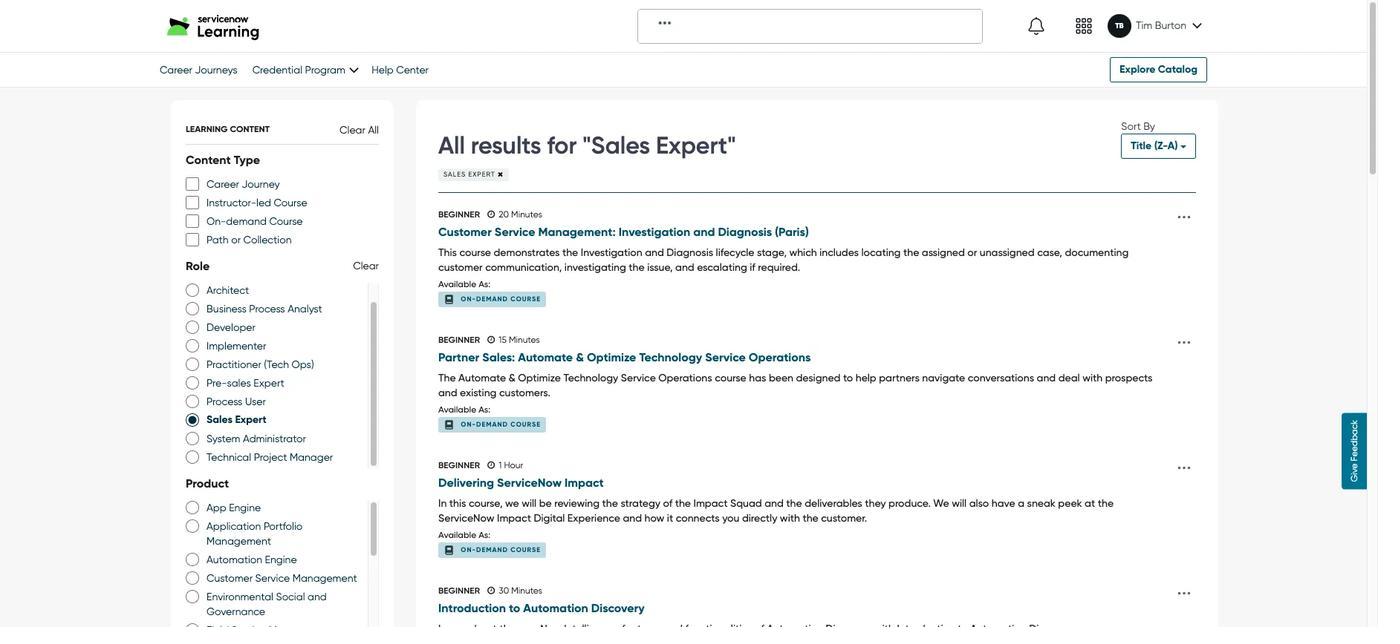 Task type: vqa. For each thing, say whether or not it's contained in the screenshot.
Partner's On-
yes



Task type: locate. For each thing, give the bounding box(es) containing it.
0 horizontal spatial automation
[[207, 554, 262, 566]]

available as: down existing
[[438, 405, 491, 415]]

results
[[471, 131, 541, 160]]

1 vertical spatial management
[[293, 573, 357, 584]]

1 horizontal spatial impact
[[565, 476, 604, 491]]

0 horizontal spatial sales expert
[[207, 414, 267, 426]]

on- down 'customer'
[[461, 295, 476, 303]]

peek
[[1058, 498, 1082, 510]]

0 horizontal spatial customer
[[207, 573, 253, 584]]

2 horizontal spatial impact
[[694, 498, 728, 510]]

0 horizontal spatial image image
[[1028, 17, 1045, 35]]

1 horizontal spatial engine
[[265, 554, 297, 566]]

content
[[230, 124, 270, 134]]

1 horizontal spatial course
[[715, 372, 747, 384]]

credential program link
[[252, 64, 357, 76]]

course up 'customer'
[[460, 247, 491, 259]]

course left has
[[715, 372, 747, 384]]

investigation up investigating
[[581, 247, 643, 259]]

with inside delivering servicenow impact in this course, we will be reviewing the strategy of the impact squad and the deliverables they produce. we will also have a sneak peek at the servicenow impact digital experience and how it connects you directly with the customer.
[[780, 513, 800, 524]]

pre-
[[207, 377, 227, 389]]

2 as: from the top
[[479, 405, 491, 415]]

0 horizontal spatial &
[[509, 372, 516, 384]]

path or collection
[[207, 234, 292, 246]]

if
[[750, 262, 756, 273]]

None checkbox
[[186, 177, 199, 192], [186, 195, 199, 210], [186, 232, 199, 247], [186, 177, 199, 192], [186, 195, 199, 210], [186, 232, 199, 247]]

all down the help
[[368, 124, 379, 136]]

1 vertical spatial or
[[968, 247, 977, 259]]

demand down existing
[[476, 420, 508, 429]]

available down existing
[[438, 405, 476, 415]]

help
[[372, 64, 394, 76]]

1 horizontal spatial image image
[[1075, 17, 1093, 35]]

beginner for partner
[[438, 335, 480, 346]]

customer up environmental
[[207, 573, 253, 584]]

portfolio
[[264, 521, 303, 532]]

2 vertical spatial available as:
[[438, 530, 491, 541]]

clock o image left 20
[[487, 210, 495, 219]]

clock o image left 15 at the left of the page
[[487, 336, 495, 345]]

of
[[663, 498, 673, 510]]

expert inside button
[[468, 171, 495, 178]]

or
[[231, 234, 241, 246], [968, 247, 977, 259]]

1 as: from the top
[[479, 279, 491, 290]]

management up the social
[[293, 573, 357, 584]]

sales expert down process user
[[207, 414, 267, 426]]

and up issue,
[[645, 247, 664, 259]]

explore catalog
[[1120, 63, 1198, 76]]

we
[[934, 498, 949, 510]]

servicenow down this
[[438, 513, 495, 524]]

technical project manager
[[207, 452, 333, 463]]

minutes up introduction to automation discovery
[[511, 586, 543, 597]]

on- down this
[[461, 546, 476, 554]]

at
[[1085, 498, 1096, 510]]

all inside button
[[368, 124, 379, 136]]

architect
[[207, 284, 249, 296]]

portal logo image
[[167, 12, 267, 40]]

1 horizontal spatial process
[[249, 303, 285, 315]]

3 as: from the top
[[479, 530, 491, 541]]

2 will from the left
[[952, 498, 967, 510]]

clock o image for sales:
[[487, 336, 495, 345]]

20
[[499, 210, 509, 220]]

service
[[495, 225, 535, 240], [705, 351, 746, 365], [621, 372, 656, 384], [255, 573, 290, 584]]

0 vertical spatial technology
[[639, 351, 702, 365]]

0 vertical spatial available
[[438, 279, 476, 290]]

0 horizontal spatial engine
[[229, 502, 261, 514]]

course up collection
[[269, 215, 303, 227]]

diagnosis up issue,
[[667, 247, 713, 259]]

1 horizontal spatial with
[[1083, 372, 1103, 384]]

beginner up partner
[[438, 335, 480, 346]]

introduction to automation discovery link
[[438, 602, 1173, 616]]

sales expert down results
[[444, 171, 498, 178]]

they
[[865, 498, 886, 510]]

1 horizontal spatial to
[[843, 372, 853, 384]]

demand for delivering
[[476, 546, 508, 554]]

sort
[[1122, 120, 1141, 132]]

0 vertical spatial expert
[[468, 171, 495, 178]]

0 vertical spatial optimize
[[587, 351, 636, 365]]

the down the management:
[[562, 247, 578, 259]]

0 horizontal spatial career
[[160, 64, 192, 76]]

automate up existing
[[459, 372, 506, 384]]

as: for partner
[[479, 405, 491, 415]]

2 vertical spatial impact
[[497, 513, 531, 524]]

0 vertical spatial career
[[160, 64, 192, 76]]

automation down 30 minutes
[[523, 602, 588, 616]]

demand for partner
[[476, 420, 508, 429]]

beginner for delivering
[[438, 461, 480, 471]]

0 vertical spatial sales expert
[[444, 171, 498, 178]]

help center link
[[372, 64, 429, 76]]

1 horizontal spatial all
[[438, 131, 465, 160]]

as: down existing
[[479, 405, 491, 415]]

demand
[[226, 215, 267, 227], [476, 295, 508, 303], [476, 420, 508, 429], [476, 546, 508, 554]]

the right at
[[1098, 498, 1114, 510]]

sales left times image
[[444, 171, 466, 178]]

automation engine
[[207, 554, 297, 566]]

course,
[[469, 498, 503, 510]]

course inside partner sales: automate & optimize technology service operations the automate & optimize technology service operations course has been designed to help partners navigate conversations and deal with prospects and existing customers.
[[715, 372, 747, 384]]

0 horizontal spatial all
[[368, 124, 379, 136]]

... button
[[1173, 199, 1196, 228], [1173, 325, 1196, 354], [1173, 450, 1196, 479], [1173, 576, 1196, 605]]

on-demand course up the "30"
[[461, 546, 541, 554]]

or right the assigned
[[968, 247, 977, 259]]

process down the pre-
[[207, 396, 243, 408]]

automation down application portfolio management
[[207, 554, 262, 566]]

on- for delivering
[[461, 546, 476, 554]]

0 vertical spatial servicenow
[[497, 476, 562, 491]]

prospects
[[1105, 372, 1153, 384]]

process left analyst
[[249, 303, 285, 315]]

1 vertical spatial course
[[715, 372, 747, 384]]

0 horizontal spatial automate
[[459, 372, 506, 384]]

None radio
[[186, 320, 199, 335], [186, 339, 199, 353], [186, 357, 199, 372], [186, 376, 199, 391], [186, 394, 199, 409], [186, 413, 199, 428], [186, 432, 199, 446], [186, 450, 199, 465], [186, 500, 199, 515], [186, 519, 199, 534], [186, 553, 199, 567], [186, 623, 199, 628], [186, 320, 199, 335], [186, 339, 199, 353], [186, 357, 199, 372], [186, 376, 199, 391], [186, 394, 199, 409], [186, 413, 199, 428], [186, 432, 199, 446], [186, 450, 199, 465], [186, 500, 199, 515], [186, 519, 199, 534], [186, 553, 199, 567], [186, 623, 199, 628]]

1 horizontal spatial sales expert
[[444, 171, 498, 178]]

0 horizontal spatial impact
[[497, 513, 531, 524]]

0 horizontal spatial to
[[509, 602, 520, 616]]

diagnosis up lifecycle
[[718, 225, 772, 240]]

0 vertical spatial clock o image
[[487, 210, 495, 219]]

directly
[[742, 513, 778, 524]]

0 horizontal spatial with
[[780, 513, 800, 524]]

customer up the this at the left
[[438, 225, 492, 240]]

clear for clear
[[353, 260, 379, 272]]

the
[[438, 372, 456, 384]]

a
[[1018, 498, 1025, 510]]

operations up been
[[749, 351, 811, 365]]

or right path
[[231, 234, 241, 246]]

management down application
[[207, 535, 271, 547]]

sales:
[[482, 351, 515, 365]]

2 available as: from the top
[[438, 405, 491, 415]]

1 clock o image from the top
[[487, 210, 495, 219]]

1 horizontal spatial or
[[968, 247, 977, 259]]

1 horizontal spatial management
[[293, 573, 357, 584]]

to left 'help' at right
[[843, 372, 853, 384]]

communication,
[[485, 262, 562, 273]]

1 vertical spatial clear
[[353, 260, 379, 272]]

on- for customer
[[461, 295, 476, 303]]

process
[[249, 303, 285, 315], [207, 396, 243, 408]]

0 horizontal spatial course
[[460, 247, 491, 259]]

1 horizontal spatial optimize
[[587, 351, 636, 365]]

engine up application
[[229, 502, 261, 514]]

None checkbox
[[186, 214, 199, 229]]

1 horizontal spatial servicenow
[[497, 476, 562, 491]]

product
[[186, 477, 229, 491]]

0 vertical spatial to
[[843, 372, 853, 384]]

0 vertical spatial sales
[[444, 171, 466, 178]]

3 ... from the top
[[1177, 450, 1192, 475]]

minutes
[[511, 210, 542, 220], [509, 335, 540, 346], [511, 586, 543, 597]]

0 horizontal spatial operations
[[659, 372, 712, 384]]

engine up customer service management
[[265, 554, 297, 566]]

4 beginner from the top
[[438, 586, 480, 597]]

1 vertical spatial optimize
[[518, 372, 561, 384]]

1 horizontal spatial automation
[[523, 602, 588, 616]]

and left deal
[[1037, 372, 1056, 384]]

clear inside clear all button
[[340, 124, 366, 136]]

credential program
[[252, 64, 345, 76]]

pre-sales expert
[[207, 377, 284, 389]]

1 vertical spatial diagnosis
[[667, 247, 713, 259]]

image image
[[1028, 17, 1045, 35], [1075, 17, 1093, 35]]

available as: for customer
[[438, 279, 491, 290]]

system
[[207, 433, 240, 445]]

environmental
[[207, 591, 273, 603]]

course for customer
[[511, 295, 541, 303]]

1 available from the top
[[438, 279, 476, 290]]

3 clock o image from the top
[[487, 461, 495, 470]]

servicenow down hour
[[497, 476, 562, 491]]

type
[[234, 153, 260, 167]]

management for portfolio
[[207, 535, 271, 547]]

expert down (tech in the left of the page
[[254, 377, 284, 389]]

on-
[[207, 215, 226, 227], [461, 295, 476, 303], [461, 420, 476, 429], [461, 546, 476, 554]]

available down this
[[438, 530, 476, 541]]

on-demand course for delivering
[[461, 546, 541, 554]]

available as: down 'customer'
[[438, 279, 491, 290]]

available down 'customer'
[[438, 279, 476, 290]]

course down "customers."
[[511, 420, 541, 429]]

available as: down this
[[438, 530, 491, 541]]

been
[[769, 372, 794, 384]]

3 ... button from the top
[[1173, 450, 1196, 479]]

title
[[1131, 140, 1152, 152]]

1 vertical spatial automation
[[523, 602, 588, 616]]

1 vertical spatial minutes
[[509, 335, 540, 346]]

1 vertical spatial automate
[[459, 372, 506, 384]]

ops)
[[292, 359, 314, 371]]

how
[[645, 513, 665, 524]]

and up directly
[[765, 498, 784, 510]]

environmental social and governance
[[207, 591, 327, 618]]

implementer
[[207, 340, 266, 352]]

on-demand course down communication,
[[461, 295, 541, 303]]

1 vertical spatial with
[[780, 513, 800, 524]]

beginner up the this at the left
[[438, 210, 480, 220]]

sales up system
[[207, 414, 233, 426]]

application portfolio management
[[207, 521, 303, 547]]

management inside application portfolio management
[[207, 535, 271, 547]]

0 vertical spatial with
[[1083, 372, 1103, 384]]

1 available as: from the top
[[438, 279, 491, 290]]

0 horizontal spatial management
[[207, 535, 271, 547]]

all up 'sales expert' button on the left top of the page
[[438, 131, 465, 160]]

impact up connects
[[694, 498, 728, 510]]

to down 30 minutes
[[509, 602, 520, 616]]

2 vertical spatial as:
[[479, 530, 491, 541]]

hour
[[504, 461, 523, 471]]

has
[[749, 372, 766, 384]]

course right led
[[274, 197, 307, 209]]

explore
[[1120, 63, 1156, 76]]

available for delivering servicenow impact
[[438, 530, 476, 541]]

clear button
[[353, 258, 379, 275]]

customer for management:
[[438, 225, 492, 240]]

management for service
[[293, 573, 357, 584]]

1 vertical spatial available as:
[[438, 405, 491, 415]]

social
[[276, 591, 305, 603]]

1 ... from the top
[[1177, 199, 1192, 224]]

impact up 'reviewing'
[[565, 476, 604, 491]]

course down communication,
[[511, 295, 541, 303]]

on-demand course for partner
[[461, 420, 541, 429]]

0 vertical spatial engine
[[229, 502, 261, 514]]

introduction to automation discovery
[[438, 602, 645, 616]]

all results for "sales expert"
[[438, 131, 736, 160]]

and up the escalating
[[693, 225, 715, 240]]

expert down user
[[235, 414, 267, 426]]

2 available from the top
[[438, 405, 476, 415]]

sales expert
[[444, 171, 498, 178], [207, 414, 267, 426]]

sales expert inside button
[[444, 171, 498, 178]]

1 horizontal spatial diagnosis
[[718, 225, 772, 240]]

3 beginner from the top
[[438, 461, 480, 471]]

... button for we
[[1173, 450, 1196, 479]]

automate down 15 minutes
[[518, 351, 573, 365]]

sales expert button
[[438, 169, 509, 181]]

1 ... button from the top
[[1173, 199, 1196, 228]]

1 will from the left
[[522, 498, 537, 510]]

1 vertical spatial career
[[207, 178, 239, 190]]

2 clock o image from the top
[[487, 336, 495, 345]]

2 ... button from the top
[[1173, 325, 1196, 354]]

technology
[[639, 351, 702, 365], [564, 372, 618, 384]]

this
[[438, 247, 457, 259]]

operations left has
[[659, 372, 712, 384]]

0 horizontal spatial technology
[[564, 372, 618, 384]]

it
[[667, 513, 673, 524]]

1 vertical spatial engine
[[265, 554, 297, 566]]

0 horizontal spatial sales
[[207, 414, 233, 426]]

0 vertical spatial automate
[[518, 351, 573, 365]]

course for delivering
[[511, 546, 541, 554]]

reviewing
[[554, 498, 600, 510]]

available for customer service management: investigation and diagnosis (paris)
[[438, 279, 476, 290]]

0 vertical spatial management
[[207, 535, 271, 547]]

with
[[1083, 372, 1103, 384], [780, 513, 800, 524]]

as: down course,
[[479, 530, 491, 541]]

we
[[505, 498, 519, 510]]

1 vertical spatial investigation
[[581, 247, 643, 259]]

(tech
[[264, 359, 289, 371]]

&
[[576, 351, 584, 365], [509, 372, 516, 384]]

1 vertical spatial customer
[[207, 573, 253, 584]]

course down digital
[[511, 546, 541, 554]]

deal
[[1059, 372, 1080, 384]]

collection
[[243, 234, 292, 246]]

beginner
[[438, 210, 480, 220], [438, 335, 480, 346], [438, 461, 480, 471], [438, 586, 480, 597]]

service inside customer service management: investigation and diagnosis (paris) this course demonstrates the investigation and diagnosis lifecycle stage, which includes locating the assigned or unassigned case, documenting customer communication, investigating the issue, and escalating if required.
[[495, 225, 535, 240]]

customer inside customer service management: investigation and diagnosis (paris) this course demonstrates the investigation and diagnosis lifecycle stage, which includes locating the assigned or unassigned case, documenting customer communication, investigating the issue, and escalating if required.
[[438, 225, 492, 240]]

0 vertical spatial customer
[[438, 225, 492, 240]]

clock o image
[[487, 587, 495, 596]]

0 vertical spatial impact
[[565, 476, 604, 491]]

investigation up issue,
[[619, 225, 690, 240]]

on-demand course down existing
[[461, 420, 541, 429]]

expert
[[468, 171, 495, 178], [254, 377, 284, 389], [235, 414, 267, 426]]

as: for customer
[[479, 279, 491, 290]]

minutes right 20
[[511, 210, 542, 220]]

4 ... from the top
[[1177, 576, 1192, 600]]

tb
[[1115, 22, 1124, 30]]

investigation
[[619, 225, 690, 240], [581, 247, 643, 259]]

will left be in the bottom left of the page
[[522, 498, 537, 510]]

0 vertical spatial as:
[[479, 279, 491, 290]]

with right deal
[[1083, 372, 1103, 384]]

engine for automation engine
[[265, 554, 297, 566]]

clock o image for servicenow
[[487, 461, 495, 470]]

2 vertical spatial clock o image
[[487, 461, 495, 470]]

on- down existing
[[461, 420, 476, 429]]

list
[[416, 193, 1219, 628]]

diagnosis
[[718, 225, 772, 240], [667, 247, 713, 259]]

clock o image left 1
[[487, 461, 495, 470]]

beginner up introduction
[[438, 586, 480, 597]]

None radio
[[186, 283, 199, 298], [186, 301, 199, 316], [186, 571, 199, 586], [186, 590, 199, 605], [186, 283, 199, 298], [186, 301, 199, 316], [186, 571, 199, 586], [186, 590, 199, 605]]

sales inside button
[[444, 171, 466, 178]]

the down deliverables
[[803, 513, 819, 524]]

impact down we
[[497, 513, 531, 524]]

as: down 'customer'
[[479, 279, 491, 290]]

0 vertical spatial minutes
[[511, 210, 542, 220]]

career for career journeys
[[160, 64, 192, 76]]

2 vertical spatial available
[[438, 530, 476, 541]]

the down delivering servicenow impact link
[[786, 498, 802, 510]]

project
[[254, 452, 287, 463]]

0 vertical spatial available as:
[[438, 279, 491, 290]]

1 horizontal spatial sales
[[444, 171, 466, 178]]

1 beginner from the top
[[438, 210, 480, 220]]

1 vertical spatial sales expert
[[207, 414, 267, 426]]

beginner up delivering
[[438, 461, 480, 471]]

0 horizontal spatial servicenow
[[438, 513, 495, 524]]

0 vertical spatial or
[[231, 234, 241, 246]]

1 vertical spatial available
[[438, 405, 476, 415]]

career left the journeys
[[160, 64, 192, 76]]

1 horizontal spatial customer
[[438, 225, 492, 240]]

career
[[160, 64, 192, 76], [207, 178, 239, 190]]

minutes right 15 at the left of the page
[[509, 335, 540, 346]]

and right the social
[[308, 591, 327, 603]]

with right directly
[[780, 513, 800, 524]]

as: for delivering
[[479, 530, 491, 541]]

3 available from the top
[[438, 530, 476, 541]]

1 horizontal spatial operations
[[749, 351, 811, 365]]

available as: for delivering
[[438, 530, 491, 541]]

1 horizontal spatial career
[[207, 178, 239, 190]]

2 beginner from the top
[[438, 335, 480, 346]]

...
[[1177, 199, 1192, 224], [1177, 325, 1192, 349], [1177, 450, 1192, 475], [1177, 576, 1192, 600]]

2 ... from the top
[[1177, 325, 1192, 349]]

demand up clock o image
[[476, 546, 508, 554]]

expert left times image
[[468, 171, 495, 178]]

course inside customer service management: investigation and diagnosis (paris) this course demonstrates the investigation and diagnosis lifecycle stage, which includes locating the assigned or unassigned case, documenting customer communication, investigating the issue, and escalating if required.
[[460, 247, 491, 259]]

delivering servicenow impact in this course, we will be reviewing the strategy of the impact squad and the deliverables they produce. we will also have a sneak peek at the servicenow impact digital experience and how it connects you directly with the customer.
[[438, 476, 1114, 524]]

career up instructor-
[[207, 178, 239, 190]]

1 hour
[[499, 461, 523, 471]]

optimize
[[587, 351, 636, 365], [518, 372, 561, 384]]

1 vertical spatial as:
[[479, 405, 491, 415]]

0 horizontal spatial diagnosis
[[667, 247, 713, 259]]

clock o image
[[487, 210, 495, 219], [487, 336, 495, 345], [487, 461, 495, 470]]

demand up 15 at the left of the page
[[476, 295, 508, 303]]

3 available as: from the top
[[438, 530, 491, 541]]

will right we
[[952, 498, 967, 510]]



Task type: describe. For each thing, give the bounding box(es) containing it.
administrator
[[243, 433, 306, 445]]

content
[[186, 153, 231, 167]]

practitioner (tech ops)
[[207, 359, 314, 371]]

2 image image from the left
[[1075, 17, 1093, 35]]

0 vertical spatial investigation
[[619, 225, 690, 240]]

available for partner sales: automate & optimize technology service operations
[[438, 405, 476, 415]]

to inside partner sales: automate & optimize technology service operations the automate & optimize technology service operations course has been designed to help partners navigate conversations and deal with prospects and existing customers.
[[843, 372, 853, 384]]

you
[[722, 513, 740, 524]]

the up experience
[[602, 498, 618, 510]]

minutes for service
[[511, 210, 542, 220]]

header menu menu bar
[[986, 3, 1208, 49]]

customer service management: investigation and diagnosis (paris) link
[[438, 225, 1173, 240]]

connects
[[676, 513, 720, 524]]

engine for app engine
[[229, 502, 261, 514]]

includes
[[820, 247, 859, 259]]

documenting
[[1065, 247, 1129, 259]]

0 vertical spatial diagnosis
[[718, 225, 772, 240]]

center
[[396, 64, 429, 76]]

clear for clear all
[[340, 124, 366, 136]]

stage,
[[757, 247, 787, 259]]

customer service management
[[207, 573, 357, 584]]

0 vertical spatial &
[[576, 351, 584, 365]]

demand up path or collection
[[226, 215, 267, 227]]

digital
[[534, 513, 565, 524]]

2 vertical spatial expert
[[235, 414, 267, 426]]

... for service
[[1177, 325, 1192, 349]]

Search Courses, Paths, etc. text field
[[639, 9, 982, 43]]

1 vertical spatial impact
[[694, 498, 728, 510]]

lifecycle
[[716, 247, 755, 259]]

1 image image from the left
[[1028, 17, 1045, 35]]

also
[[969, 498, 989, 510]]

discovery
[[591, 602, 645, 616]]

available as: for partner
[[438, 405, 491, 415]]

have
[[992, 498, 1016, 510]]

and inside environmental social and governance
[[308, 591, 327, 603]]

delivering
[[438, 476, 494, 491]]

... for we
[[1177, 450, 1192, 475]]

strategy
[[621, 498, 661, 510]]

help
[[856, 372, 877, 384]]

produce.
[[889, 498, 931, 510]]

demand for customer
[[476, 295, 508, 303]]

case,
[[1037, 247, 1063, 259]]

system administrator
[[207, 433, 306, 445]]

locating
[[862, 247, 901, 259]]

0 horizontal spatial process
[[207, 396, 243, 408]]

the right of
[[675, 498, 691, 510]]

escalating
[[697, 262, 747, 273]]

4 ... button from the top
[[1173, 576, 1196, 605]]

clear all button
[[340, 122, 379, 137]]

times image
[[498, 171, 504, 178]]

led
[[256, 197, 271, 209]]

... for (paris)
[[1177, 199, 1192, 224]]

on-demand course down instructor-led course
[[207, 215, 303, 227]]

tim
[[1136, 19, 1153, 31]]

automation inside search results region
[[523, 602, 588, 616]]

clock o image for service
[[487, 210, 495, 219]]

clear all
[[340, 124, 379, 136]]

1 vertical spatial sales
[[207, 414, 233, 426]]

expert"
[[656, 131, 736, 160]]

on- for partner
[[461, 420, 476, 429]]

1 vertical spatial expert
[[254, 377, 284, 389]]

be
[[539, 498, 552, 510]]

2 vertical spatial minutes
[[511, 586, 543, 597]]

explore catalog link
[[1110, 57, 1208, 82]]

analyst
[[288, 303, 322, 315]]

minutes for sales:
[[509, 335, 540, 346]]

1 vertical spatial servicenow
[[438, 513, 495, 524]]

which
[[789, 247, 817, 259]]

content type
[[186, 153, 260, 167]]

credential
[[252, 64, 302, 76]]

0 horizontal spatial optimize
[[518, 372, 561, 384]]

course for partner
[[511, 420, 541, 429]]

with inside partner sales: automate & optimize technology service operations the automate & optimize technology service operations course has been designed to help partners navigate conversations and deal with prospects and existing customers.
[[1083, 372, 1103, 384]]

sales
[[227, 377, 251, 389]]

... button for service
[[1173, 325, 1196, 354]]

career journeys
[[160, 64, 238, 76]]

customer for management
[[207, 573, 253, 584]]

application
[[207, 521, 261, 532]]

and down strategy
[[623, 513, 642, 524]]

developer
[[207, 322, 256, 333]]

beginner for customer
[[438, 210, 480, 220]]

user
[[245, 396, 266, 408]]

a)
[[1168, 140, 1178, 152]]

designed
[[796, 372, 841, 384]]

partner sales: automate & optimize technology service operations the automate & optimize technology service operations course has been designed to help partners navigate conversations and deal with prospects and existing customers.
[[438, 351, 1153, 399]]

title (z-a) button
[[1122, 134, 1196, 159]]

experience
[[568, 513, 620, 524]]

1 horizontal spatial automate
[[518, 351, 573, 365]]

on- up path
[[207, 215, 226, 227]]

the left issue,
[[629, 262, 645, 273]]

the right locating
[[904, 247, 919, 259]]

learning content
[[186, 124, 270, 134]]

(z-
[[1155, 140, 1168, 152]]

list containing ...
[[416, 193, 1219, 628]]

15 minutes
[[499, 335, 540, 346]]

governance
[[207, 606, 265, 618]]

practitioner
[[207, 359, 261, 371]]

journeys
[[195, 64, 238, 76]]

program
[[305, 64, 345, 76]]

20 minutes
[[499, 210, 542, 220]]

learning
[[186, 124, 228, 134]]

management:
[[538, 225, 616, 240]]

required.
[[758, 262, 800, 273]]

0 vertical spatial automation
[[207, 554, 262, 566]]

partner
[[438, 351, 479, 365]]

customer
[[438, 262, 483, 273]]

... button for (paris)
[[1173, 199, 1196, 228]]

process user
[[207, 396, 266, 408]]

app
[[207, 502, 226, 514]]

1 vertical spatial to
[[509, 602, 520, 616]]

0 horizontal spatial or
[[231, 234, 241, 246]]

30 minutes
[[499, 586, 543, 597]]

search results region
[[416, 100, 1219, 628]]

1
[[499, 461, 502, 471]]

deliverables
[[805, 498, 863, 510]]

customers.
[[499, 387, 551, 399]]

all inside search results region
[[438, 131, 465, 160]]

partners
[[879, 372, 920, 384]]

career for career journey
[[207, 178, 239, 190]]

1 horizontal spatial technology
[[639, 351, 702, 365]]

tim burton
[[1136, 19, 1187, 31]]

investigating
[[565, 262, 626, 273]]

demonstrates
[[494, 247, 560, 259]]

"sales
[[583, 131, 650, 160]]

instructor-led course
[[207, 197, 307, 209]]

navigate
[[922, 372, 965, 384]]

and right issue,
[[676, 262, 695, 273]]

or inside customer service management: investigation and diagnosis (paris) this course demonstrates the investigation and diagnosis lifecycle stage, which includes locating the assigned or unassigned case, documenting customer communication, investigating the issue, and escalating if required.
[[968, 247, 977, 259]]

delivering servicenow impact link
[[438, 476, 1173, 491]]

0 vertical spatial operations
[[749, 351, 811, 365]]

conversations
[[968, 372, 1034, 384]]

0 vertical spatial process
[[249, 303, 285, 315]]

on-demand course for customer
[[461, 295, 541, 303]]

partner sales: automate & optimize technology service operations link
[[438, 351, 1173, 365]]

and down the
[[438, 387, 457, 399]]

1 vertical spatial &
[[509, 372, 516, 384]]

by
[[1144, 120, 1155, 132]]

customer service management: investigation and diagnosis (paris) this course demonstrates the investigation and diagnosis lifecycle stage, which includes locating the assigned or unassigned case, documenting customer communication, investigating the issue, and escalating if required.
[[438, 225, 1129, 273]]

introduction
[[438, 602, 506, 616]]



